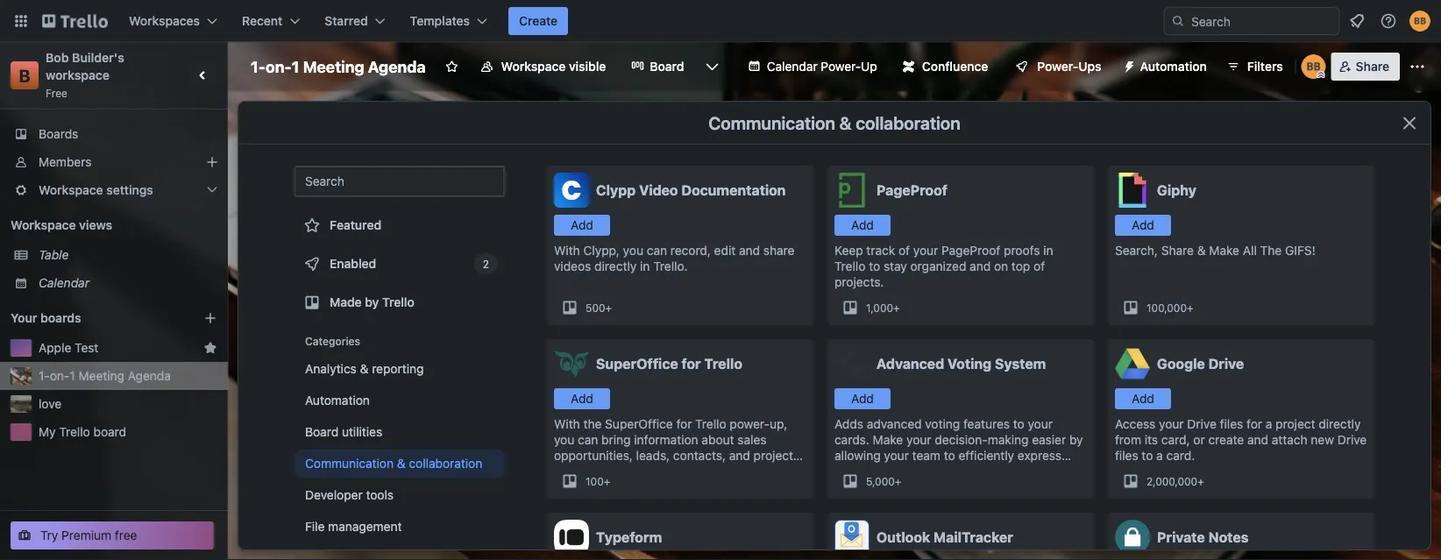 Task type: vqa. For each thing, say whether or not it's contained in the screenshot.
copy
no



Task type: locate. For each thing, give the bounding box(es) containing it.
workspace for workspace views
[[11, 218, 76, 232]]

starred icon image
[[203, 341, 217, 355]]

on
[[994, 259, 1008, 274]]

confluence
[[922, 59, 988, 74]]

trello right made
[[382, 295, 415, 310]]

you up opportunities,
[[554, 433, 575, 447]]

1 vertical spatial meeting
[[78, 369, 124, 383]]

0 vertical spatial 1-on-1 meeting agenda
[[251, 57, 426, 76]]

its
[[1145, 433, 1158, 447]]

2,000,000 +
[[1147, 475, 1204, 488]]

add button up clypp,
[[554, 215, 610, 236]]

1
[[292, 57, 299, 76], [70, 369, 75, 383]]

of up stay
[[899, 243, 910, 258]]

power- left confluence icon at the right top
[[821, 59, 861, 74]]

0 vertical spatial meeting
[[303, 57, 364, 76]]

0 vertical spatial board
[[650, 59, 684, 74]]

1 vertical spatial a
[[1157, 448, 1163, 463]]

add button up access
[[1115, 388, 1171, 409]]

1 vertical spatial calendar
[[39, 276, 89, 290]]

1 vertical spatial with
[[554, 417, 580, 431]]

0 horizontal spatial 1-
[[39, 369, 50, 383]]

recent
[[242, 14, 283, 28]]

2 power- from the left
[[1038, 59, 1079, 74]]

bob builder (bobbuilder40) image right filters
[[1302, 54, 1326, 79]]

0 vertical spatial by
[[365, 295, 379, 310]]

to inside with the superoffice for trello power-up, you can bring information about sales opportunities, leads, contacts, and projects to your cards.
[[554, 464, 566, 479]]

1 horizontal spatial board
[[650, 59, 684, 74]]

trello inside "link"
[[382, 295, 415, 310]]

can inside with the superoffice for trello power-up, you can bring information about sales opportunities, leads, contacts, and projects to your cards.
[[578, 433, 598, 447]]

0 vertical spatial make
[[1209, 243, 1240, 258]]

1 horizontal spatial power-
[[1038, 59, 1079, 74]]

1 vertical spatial agenda
[[128, 369, 171, 383]]

drive right google
[[1209, 356, 1244, 372]]

add button up adds at the bottom right of the page
[[835, 388, 891, 409]]

communication & collaboration down calendar power-up
[[709, 112, 961, 133]]

drive right 'new'
[[1338, 433, 1367, 447]]

1 horizontal spatial automation
[[1140, 59, 1207, 74]]

and left on
[[970, 259, 991, 274]]

pageproof inside keep track of your pageproof proofs in trello to stay organized and on top of projects.
[[942, 243, 1001, 258]]

0 vertical spatial 1-
[[251, 57, 266, 76]]

workspace down members
[[39, 183, 103, 197]]

settings
[[106, 183, 153, 197]]

outlook mailtracker
[[877, 529, 1013, 546]]

1 vertical spatial cards.
[[597, 464, 632, 479]]

1 horizontal spatial make
[[1209, 243, 1240, 258]]

decision-
[[935, 433, 988, 447]]

files up create at the bottom of the page
[[1220, 417, 1244, 431]]

meeting
[[303, 57, 364, 76], [78, 369, 124, 383]]

1 horizontal spatial collaboration
[[856, 112, 961, 133]]

top
[[1012, 259, 1031, 274]]

1 horizontal spatial meeting
[[303, 57, 364, 76]]

cards. down adds at the bottom right of the page
[[835, 433, 870, 447]]

meeting inside board name text field
[[303, 57, 364, 76]]

made by trello link
[[295, 285, 505, 320]]

1- down recent at the left top of page
[[251, 57, 266, 76]]

project
[[1276, 417, 1316, 431]]

superoffice down the 500 +
[[596, 356, 678, 372]]

0 vertical spatial automation
[[1140, 59, 1207, 74]]

0 vertical spatial communication
[[709, 112, 836, 133]]

& down calendar power-up
[[840, 112, 852, 133]]

Search text field
[[295, 166, 505, 197]]

you
[[623, 243, 644, 258], [554, 433, 575, 447]]

0 vertical spatial directly
[[595, 259, 637, 274]]

b
[[19, 65, 30, 85]]

and down "sales"
[[729, 448, 750, 463]]

0 vertical spatial calendar
[[767, 59, 818, 74]]

1-on-1 meeting agenda down apple test link
[[39, 369, 171, 383]]

with left the
[[554, 417, 580, 431]]

and inside keep track of your pageproof proofs in trello to stay organized and on top of projects.
[[970, 259, 991, 274]]

members
[[39, 155, 92, 169]]

1 inside board name text field
[[292, 57, 299, 76]]

add button up the
[[554, 388, 610, 409]]

superoffice up bring
[[605, 417, 673, 431]]

1 horizontal spatial 1-on-1 meeting agenda
[[251, 57, 426, 76]]

make down advanced
[[873, 433, 903, 447]]

1 vertical spatial communication
[[305, 456, 394, 471]]

and inside with clypp, you can record, edit and share videos directly in trello.
[[739, 243, 760, 258]]

bring
[[602, 433, 631, 447]]

1 vertical spatial of
[[1034, 259, 1045, 274]]

mailtracker
[[934, 529, 1013, 546]]

power- left sm icon on the right of page
[[1038, 59, 1079, 74]]

board for board
[[650, 59, 684, 74]]

add up search,
[[1132, 218, 1155, 232]]

power-ups
[[1038, 59, 1102, 74]]

with inside with clypp, you can record, edit and share videos directly in trello.
[[554, 243, 580, 258]]

search,
[[1115, 243, 1158, 258]]

agenda inside '1-on-1 meeting agenda' "link"
[[128, 369, 171, 383]]

you inside with the superoffice for trello power-up, you can bring information about sales opportunities, leads, contacts, and projects to your cards.
[[554, 433, 575, 447]]

in
[[1044, 243, 1054, 258], [640, 259, 650, 274]]

0 horizontal spatial by
[[365, 295, 379, 310]]

can up trello.
[[647, 243, 667, 258]]

on- down apple on the bottom
[[50, 369, 70, 383]]

to down track
[[869, 259, 880, 274]]

with inside with the superoffice for trello power-up, you can bring information about sales opportunities, leads, contacts, and projects to your cards.
[[554, 417, 580, 431]]

cards. inside the adds advanced voting features to your cards. make your decision-making easier by allowing your team to efficiently express their opinions!
[[835, 433, 870, 447]]

files down from
[[1115, 448, 1139, 463]]

collaboration down confluence icon at the right top
[[856, 112, 961, 133]]

1 vertical spatial collaboration
[[409, 456, 483, 471]]

templates button
[[400, 7, 498, 35]]

pageproof
[[877, 182, 948, 199], [942, 243, 1001, 258]]

add button for superoffice for trello
[[554, 388, 610, 409]]

make left all
[[1209, 243, 1240, 258]]

1 vertical spatial drive
[[1188, 417, 1217, 431]]

0 horizontal spatial agenda
[[128, 369, 171, 383]]

0 horizontal spatial 1-on-1 meeting agenda
[[39, 369, 171, 383]]

0 horizontal spatial power-
[[821, 59, 861, 74]]

ups
[[1079, 59, 1102, 74]]

from
[[1115, 433, 1142, 447]]

directly
[[595, 259, 637, 274], [1319, 417, 1361, 431]]

can inside with clypp, you can record, edit and share videos directly in trello.
[[647, 243, 667, 258]]

bob
[[46, 50, 69, 65]]

share right search,
[[1162, 243, 1194, 258]]

power-ups button
[[1002, 53, 1112, 81]]

calendar down table
[[39, 276, 89, 290]]

typeform
[[596, 529, 662, 546]]

1 horizontal spatial on-
[[266, 57, 292, 76]]

allowing
[[835, 448, 881, 463]]

directly inside with clypp, you can record, edit and share videos directly in trello.
[[595, 259, 637, 274]]

to left 100 on the left
[[554, 464, 566, 479]]

1 vertical spatial you
[[554, 433, 575, 447]]

workspace inside popup button
[[39, 183, 103, 197]]

and right edit on the top of the page
[[739, 243, 760, 258]]

in right proofs
[[1044, 243, 1054, 258]]

system
[[995, 356, 1046, 372]]

1 vertical spatial 1
[[70, 369, 75, 383]]

can down the
[[578, 433, 598, 447]]

0 vertical spatial on-
[[266, 57, 292, 76]]

2 with from the top
[[554, 417, 580, 431]]

calendar link
[[39, 274, 217, 292]]

workspace views
[[11, 218, 112, 232]]

0 horizontal spatial board
[[305, 425, 339, 439]]

power-
[[821, 59, 861, 74], [1038, 59, 1079, 74]]

of
[[899, 243, 910, 258], [1034, 259, 1045, 274]]

filters
[[1247, 59, 1283, 74]]

confluence icon image
[[903, 60, 915, 73]]

your
[[913, 243, 938, 258], [1028, 417, 1053, 431], [1159, 417, 1184, 431], [907, 433, 932, 447], [884, 448, 909, 463], [569, 464, 594, 479]]

1 vertical spatial automation
[[305, 393, 370, 408]]

0 vertical spatial in
[[1044, 243, 1054, 258]]

your down opportunities,
[[569, 464, 594, 479]]

a up attach
[[1266, 417, 1273, 431]]

share button
[[1332, 53, 1400, 81]]

1 vertical spatial by
[[1070, 433, 1083, 447]]

automation inside automation button
[[1140, 59, 1207, 74]]

back to home image
[[42, 7, 108, 35]]

collaboration down board utilities link
[[409, 456, 483, 471]]

0 horizontal spatial files
[[1115, 448, 1139, 463]]

calendar
[[767, 59, 818, 74], [39, 276, 89, 290]]

0 horizontal spatial cards.
[[597, 464, 632, 479]]

by inside "link"
[[365, 295, 379, 310]]

& right analytics
[[360, 362, 369, 376]]

search, share & make all the gifs!
[[1115, 243, 1316, 258]]

100,000 +
[[1147, 302, 1194, 314]]

trello down the keep on the top right
[[835, 259, 866, 274]]

0 vertical spatial with
[[554, 243, 580, 258]]

projects
[[754, 448, 800, 463]]

1-on-1 meeting agenda inside board name text field
[[251, 57, 426, 76]]

1 horizontal spatial cards.
[[835, 433, 870, 447]]

calendar left up
[[767, 59, 818, 74]]

projects.
[[835, 275, 884, 289]]

1 down apple test
[[70, 369, 75, 383]]

add for superoffice for trello
[[571, 391, 593, 406]]

you right clypp,
[[623, 243, 644, 258]]

add up the
[[571, 391, 593, 406]]

trello inside with the superoffice for trello power-up, you can bring information about sales opportunities, leads, contacts, and projects to your cards.
[[695, 417, 727, 431]]

automation down search icon
[[1140, 59, 1207, 74]]

add up clypp,
[[571, 218, 593, 232]]

+
[[605, 302, 612, 314], [894, 302, 900, 314], [1187, 302, 1194, 314], [604, 475, 610, 488], [895, 475, 902, 488], [1198, 475, 1204, 488]]

your inside with the superoffice for trello power-up, you can bring information about sales opportunities, leads, contacts, and projects to your cards.
[[569, 464, 594, 479]]

1 vertical spatial pageproof
[[942, 243, 1001, 258]]

1 horizontal spatial 1
[[292, 57, 299, 76]]

0 vertical spatial bob builder (bobbuilder40) image
[[1410, 11, 1431, 32]]

automation link
[[295, 387, 505, 415]]

0 horizontal spatial of
[[899, 243, 910, 258]]

to down decision-
[[944, 448, 955, 463]]

trello up about
[[695, 417, 727, 431]]

video
[[639, 182, 678, 199]]

your boards with 4 items element
[[11, 308, 177, 329]]

to down its
[[1142, 448, 1153, 463]]

clypp,
[[584, 243, 620, 258]]

0 vertical spatial can
[[647, 243, 667, 258]]

1 down recent dropdown button
[[292, 57, 299, 76]]

1 horizontal spatial share
[[1356, 59, 1390, 74]]

directly down clypp,
[[595, 259, 637, 274]]

meeting down test
[[78, 369, 124, 383]]

board left the utilities on the left
[[305, 425, 339, 439]]

0 vertical spatial a
[[1266, 417, 1273, 431]]

1 horizontal spatial agenda
[[368, 57, 426, 76]]

1 horizontal spatial in
[[1044, 243, 1054, 258]]

workspace inside button
[[501, 59, 566, 74]]

drive up the or
[[1188, 417, 1217, 431]]

featured
[[330, 218, 381, 232]]

up,
[[770, 417, 788, 431]]

notes
[[1209, 529, 1249, 546]]

on- down recent dropdown button
[[266, 57, 292, 76]]

board left the customize views icon
[[650, 59, 684, 74]]

0 vertical spatial agenda
[[368, 57, 426, 76]]

add up access
[[1132, 391, 1155, 406]]

add
[[571, 218, 593, 232], [851, 218, 874, 232], [1132, 218, 1155, 232], [571, 391, 593, 406], [851, 391, 874, 406], [1132, 391, 1155, 406]]

0 horizontal spatial directly
[[595, 259, 637, 274]]

0 horizontal spatial can
[[578, 433, 598, 447]]

trello right my
[[59, 425, 90, 439]]

1 vertical spatial in
[[640, 259, 650, 274]]

1 vertical spatial superoffice
[[605, 417, 673, 431]]

adds
[[835, 417, 864, 431]]

organized
[[911, 259, 967, 274]]

1 vertical spatial workspace
[[39, 183, 103, 197]]

1-on-1 meeting agenda
[[251, 57, 426, 76], [39, 369, 171, 383]]

to up making
[[1013, 417, 1025, 431]]

2 vertical spatial workspace
[[11, 218, 76, 232]]

1 vertical spatial share
[[1162, 243, 1194, 258]]

workspace visible button
[[470, 53, 617, 81]]

workspace down create button
[[501, 59, 566, 74]]

0 horizontal spatial communication & collaboration
[[305, 456, 483, 471]]

proofs
[[1004, 243, 1040, 258]]

premium
[[62, 528, 111, 543]]

add button up search,
[[1115, 215, 1171, 236]]

and inside with the superoffice for trello power-up, you can bring information about sales opportunities, leads, contacts, and projects to your cards.
[[729, 448, 750, 463]]

pageproof up on
[[942, 243, 1001, 258]]

bob builder (bobbuilder40) image right open information menu image
[[1410, 11, 1431, 32]]

add up the keep on the top right
[[851, 218, 874, 232]]

a down its
[[1157, 448, 1163, 463]]

add up adds at the bottom right of the page
[[851, 391, 874, 406]]

with for superoffice
[[554, 417, 580, 431]]

1 with from the top
[[554, 243, 580, 258]]

bob builder (bobbuilder40) image
[[1410, 11, 1431, 32], [1302, 54, 1326, 79]]

1 horizontal spatial 1-
[[251, 57, 266, 76]]

board for board utilities
[[305, 425, 339, 439]]

in left trello.
[[640, 259, 650, 274]]

automation up the board utilities
[[305, 393, 370, 408]]

the
[[584, 417, 602, 431]]

directly inside access your drive files for a project directly from its card, or create and attach new drive files to a card.
[[1319, 417, 1361, 431]]

Board name text field
[[242, 53, 435, 81]]

0 horizontal spatial make
[[873, 433, 903, 447]]

1 vertical spatial board
[[305, 425, 339, 439]]

share left show menu image
[[1356, 59, 1390, 74]]

communication
[[709, 112, 836, 133], [305, 456, 394, 471]]

with up videos
[[554, 243, 580, 258]]

your up 'organized'
[[913, 243, 938, 258]]

apple test link
[[39, 339, 196, 357]]

cards. inside with the superoffice for trello power-up, you can bring information about sales opportunities, leads, contacts, and projects to your cards.
[[597, 464, 632, 479]]

on- inside board name text field
[[266, 57, 292, 76]]

gifs!
[[1285, 243, 1316, 258]]

team
[[912, 448, 941, 463]]

your up card,
[[1159, 417, 1184, 431]]

1 horizontal spatial directly
[[1319, 417, 1361, 431]]

by right made
[[365, 295, 379, 310]]

made
[[330, 295, 362, 310]]

calendar power-up
[[767, 59, 877, 74]]

featured link
[[295, 208, 505, 243]]

reporting
[[372, 362, 424, 376]]

apple test
[[39, 341, 99, 355]]

100,000
[[1147, 302, 1187, 314]]

filters button
[[1221, 53, 1289, 81]]

0 vertical spatial of
[[899, 243, 910, 258]]

workspace visible
[[501, 59, 606, 74]]

+ for clypp video documentation
[[605, 302, 612, 314]]

open information menu image
[[1380, 12, 1398, 30]]

trello up power-
[[704, 356, 743, 372]]

0 vertical spatial collaboration
[[856, 112, 961, 133]]

add for pageproof
[[851, 218, 874, 232]]

communication down "calendar power-up" link
[[709, 112, 836, 133]]

0 vertical spatial share
[[1356, 59, 1390, 74]]

members link
[[0, 148, 228, 176]]

workspaces
[[129, 14, 200, 28]]

and right create at the bottom of the page
[[1248, 433, 1269, 447]]

power-
[[730, 417, 770, 431]]

0 horizontal spatial bob builder (bobbuilder40) image
[[1302, 54, 1326, 79]]

1 horizontal spatial by
[[1070, 433, 1083, 447]]

add button up the keep on the top right
[[835, 215, 891, 236]]

Search field
[[1185, 8, 1339, 34]]

with
[[554, 243, 580, 258], [554, 417, 580, 431]]

1 vertical spatial can
[[578, 433, 598, 447]]

0 vertical spatial 1
[[292, 57, 299, 76]]

with clypp, you can record, edit and share videos directly in trello.
[[554, 243, 795, 274]]

1 horizontal spatial can
[[647, 243, 667, 258]]

cards. down opportunities,
[[597, 464, 632, 479]]

analytics
[[305, 362, 357, 376]]

superoffice
[[596, 356, 678, 372], [605, 417, 673, 431]]

directly up 'new'
[[1319, 417, 1361, 431]]

agenda up love link
[[128, 369, 171, 383]]

star or unstar board image
[[445, 60, 459, 74]]

workspace for workspace settings
[[39, 183, 103, 197]]

1-on-1 meeting agenda down starred
[[251, 57, 426, 76]]

& left all
[[1198, 243, 1206, 258]]

pageproof up track
[[877, 182, 948, 199]]

1,000 +
[[866, 302, 900, 314]]

my
[[39, 425, 56, 439]]

0 vertical spatial workspace
[[501, 59, 566, 74]]

in inside with clypp, you can record, edit and share videos directly in trello.
[[640, 259, 650, 274]]

1 horizontal spatial of
[[1034, 259, 1045, 274]]

by right easier
[[1070, 433, 1083, 447]]

0 horizontal spatial on-
[[50, 369, 70, 383]]

1 horizontal spatial calendar
[[767, 59, 818, 74]]

0 horizontal spatial you
[[554, 433, 575, 447]]

of right top
[[1034, 259, 1045, 274]]

boards
[[39, 127, 78, 141]]

1 vertical spatial directly
[[1319, 417, 1361, 431]]

workspace up table
[[11, 218, 76, 232]]

0 vertical spatial cards.
[[835, 433, 870, 447]]

agenda left star or unstar board "icon"
[[368, 57, 426, 76]]

communication & collaboration link
[[295, 450, 505, 478]]

+ for giphy
[[1187, 302, 1194, 314]]

0 horizontal spatial share
[[1162, 243, 1194, 258]]

1 horizontal spatial communication & collaboration
[[709, 112, 961, 133]]

1 horizontal spatial files
[[1220, 417, 1244, 431]]

sales
[[738, 433, 767, 447]]

communication up developer tools
[[305, 456, 394, 471]]

1 vertical spatial on-
[[50, 369, 70, 383]]

workspace navigation collapse icon image
[[191, 63, 216, 88]]

1 horizontal spatial you
[[623, 243, 644, 258]]

meeting down starred
[[303, 57, 364, 76]]

0 horizontal spatial in
[[640, 259, 650, 274]]

1- up love
[[39, 369, 50, 383]]

0 vertical spatial you
[[623, 243, 644, 258]]

show menu image
[[1409, 58, 1427, 75]]

communication & collaboration down board utilities link
[[305, 456, 483, 471]]

1 vertical spatial 1-on-1 meeting agenda
[[39, 369, 171, 383]]

power- inside button
[[1038, 59, 1079, 74]]



Task type: describe. For each thing, give the bounding box(es) containing it.
1 power- from the left
[[821, 59, 861, 74]]

collaboration inside communication & collaboration link
[[409, 456, 483, 471]]

superoffice inside with the superoffice for trello power-up, you can bring information about sales opportunities, leads, contacts, and projects to your cards.
[[605, 417, 673, 431]]

100
[[586, 475, 604, 488]]

add for advanced voting system
[[851, 391, 874, 406]]

advanced voting system
[[877, 356, 1046, 372]]

0 vertical spatial drive
[[1209, 356, 1244, 372]]

developer
[[305, 488, 363, 502]]

your up opinions!
[[884, 448, 909, 463]]

board utilities link
[[295, 418, 505, 446]]

superoffice for trello
[[596, 356, 743, 372]]

starred button
[[314, 7, 396, 35]]

add button for advanced voting system
[[835, 388, 891, 409]]

b link
[[11, 61, 39, 89]]

developer tools link
[[295, 481, 505, 509]]

for inside with the superoffice for trello power-up, you can bring information about sales opportunities, leads, contacts, and projects to your cards.
[[676, 417, 692, 431]]

boards link
[[0, 120, 228, 148]]

your up easier
[[1028, 417, 1053, 431]]

clypp
[[596, 182, 636, 199]]

search image
[[1171, 14, 1185, 28]]

0 horizontal spatial communication
[[305, 456, 394, 471]]

for inside access your drive files for a project directly from its card, or create and attach new drive files to a card.
[[1247, 417, 1263, 431]]

+ for superoffice for trello
[[604, 475, 610, 488]]

1 horizontal spatial a
[[1266, 417, 1273, 431]]

workspace settings button
[[0, 176, 228, 204]]

documentation
[[682, 182, 786, 199]]

bob builder's workspace link
[[46, 50, 128, 82]]

starred
[[325, 14, 368, 28]]

your boards
[[11, 311, 81, 325]]

in inside keep track of your pageproof proofs in trello to stay organized and on top of projects.
[[1044, 243, 1054, 258]]

your inside keep track of your pageproof proofs in trello to stay organized and on top of projects.
[[913, 243, 938, 258]]

with the superoffice for trello power-up, you can bring information about sales opportunities, leads, contacts, and projects to your cards.
[[554, 417, 800, 479]]

& down board utilities link
[[397, 456, 406, 471]]

opportunities,
[[554, 448, 633, 463]]

add board image
[[203, 311, 217, 325]]

apple
[[39, 341, 71, 355]]

customize views image
[[704, 58, 721, 75]]

outlook
[[877, 529, 930, 546]]

0 notifications image
[[1347, 11, 1368, 32]]

keep track of your pageproof proofs in trello to stay organized and on top of projects.
[[835, 243, 1054, 289]]

file management link
[[295, 513, 505, 541]]

1 vertical spatial bob builder (bobbuilder40) image
[[1302, 54, 1326, 79]]

file management
[[305, 520, 402, 534]]

easier
[[1032, 433, 1066, 447]]

by inside the adds advanced voting features to your cards. make your decision-making easier by allowing your team to efficiently express their opinions!
[[1070, 433, 1083, 447]]

recent button
[[232, 7, 311, 35]]

add for clypp video documentation
[[571, 218, 593, 232]]

+ for google drive
[[1198, 475, 1204, 488]]

0 vertical spatial superoffice
[[596, 356, 678, 372]]

on- inside "link"
[[50, 369, 70, 383]]

test
[[75, 341, 99, 355]]

board
[[93, 425, 126, 439]]

your inside access your drive files for a project directly from its card, or create and attach new drive files to a card.
[[1159, 417, 1184, 431]]

calendar for calendar power-up
[[767, 59, 818, 74]]

efficiently
[[959, 448, 1015, 463]]

giphy
[[1157, 182, 1197, 199]]

clypp video documentation
[[596, 182, 786, 199]]

workspaces button
[[118, 7, 228, 35]]

1 vertical spatial files
[[1115, 448, 1139, 463]]

to inside keep track of your pageproof proofs in trello to stay organized and on top of projects.
[[869, 259, 880, 274]]

0 vertical spatial communication & collaboration
[[709, 112, 961, 133]]

2,000,000
[[1147, 475, 1198, 488]]

add for google drive
[[1132, 391, 1155, 406]]

edit
[[714, 243, 736, 258]]

automation inside "automation" link
[[305, 393, 370, 408]]

confluence button
[[892, 53, 999, 81]]

this member is an admin of this board. image
[[1318, 71, 1325, 79]]

calendar for calendar
[[39, 276, 89, 290]]

0 vertical spatial files
[[1220, 417, 1244, 431]]

board link
[[620, 53, 695, 81]]

voting
[[948, 356, 992, 372]]

my trello board
[[39, 425, 126, 439]]

visible
[[569, 59, 606, 74]]

utilities
[[342, 425, 382, 439]]

workspace for workspace visible
[[501, 59, 566, 74]]

add button for pageproof
[[835, 215, 891, 236]]

add button for giphy
[[1115, 215, 1171, 236]]

all
[[1243, 243, 1257, 258]]

information
[[634, 433, 699, 447]]

their
[[835, 464, 860, 479]]

add for giphy
[[1132, 218, 1155, 232]]

advanced
[[877, 356, 944, 372]]

card.
[[1167, 448, 1195, 463]]

create
[[519, 14, 558, 28]]

tools
[[366, 488, 394, 502]]

your up team
[[907, 433, 932, 447]]

love link
[[39, 395, 217, 413]]

you inside with clypp, you can record, edit and share videos directly in trello.
[[623, 243, 644, 258]]

express
[[1018, 448, 1062, 463]]

the
[[1261, 243, 1282, 258]]

leads,
[[636, 448, 670, 463]]

table
[[39, 248, 69, 262]]

2
[[483, 258, 489, 270]]

google
[[1157, 356, 1205, 372]]

1 vertical spatial communication & collaboration
[[305, 456, 483, 471]]

keep
[[835, 243, 863, 258]]

trello.
[[653, 259, 688, 274]]

with for clypp
[[554, 243, 580, 258]]

table link
[[39, 246, 217, 264]]

1- inside "link"
[[39, 369, 50, 383]]

switch to… image
[[12, 12, 30, 30]]

boards
[[40, 311, 81, 325]]

make inside the adds advanced voting features to your cards. make your decision-making easier by allowing your team to efficiently express their opinions!
[[873, 433, 903, 447]]

up
[[861, 59, 877, 74]]

access
[[1115, 417, 1156, 431]]

file
[[305, 520, 325, 534]]

+ for pageproof
[[894, 302, 900, 314]]

meeting inside "link"
[[78, 369, 124, 383]]

views
[[79, 218, 112, 232]]

2 vertical spatial drive
[[1338, 433, 1367, 447]]

0 vertical spatial pageproof
[[877, 182, 948, 199]]

voting
[[925, 417, 960, 431]]

100 +
[[586, 475, 610, 488]]

1-on-1 meeting agenda inside "link"
[[39, 369, 171, 383]]

try premium free button
[[11, 522, 214, 550]]

primary element
[[0, 0, 1441, 42]]

agenda inside board name text field
[[368, 57, 426, 76]]

workspace settings
[[39, 183, 153, 197]]

board utilities
[[305, 425, 382, 439]]

free
[[115, 528, 137, 543]]

private
[[1157, 529, 1205, 546]]

bob builder's workspace free
[[46, 50, 128, 99]]

create button
[[509, 7, 568, 35]]

share inside button
[[1356, 59, 1390, 74]]

sm image
[[1116, 53, 1140, 77]]

add button for google drive
[[1115, 388, 1171, 409]]

management
[[328, 520, 402, 534]]

1 horizontal spatial communication
[[709, 112, 836, 133]]

add button for clypp video documentation
[[554, 215, 610, 236]]

+ for advanced voting system
[[895, 475, 902, 488]]

developer tools
[[305, 488, 394, 502]]

your
[[11, 311, 37, 325]]

workspace
[[46, 68, 110, 82]]

1 inside '1-on-1 meeting agenda' "link"
[[70, 369, 75, 383]]

trello inside keep track of your pageproof proofs in trello to stay organized and on top of projects.
[[835, 259, 866, 274]]

features
[[964, 417, 1010, 431]]

1- inside board name text field
[[251, 57, 266, 76]]

1 horizontal spatial bob builder (bobbuilder40) image
[[1410, 11, 1431, 32]]

and inside access your drive files for a project directly from its card, or create and attach new drive files to a card.
[[1248, 433, 1269, 447]]

0 horizontal spatial a
[[1157, 448, 1163, 463]]

5,000 +
[[866, 475, 902, 488]]

to inside access your drive files for a project directly from its card, or create and attach new drive files to a card.
[[1142, 448, 1153, 463]]



